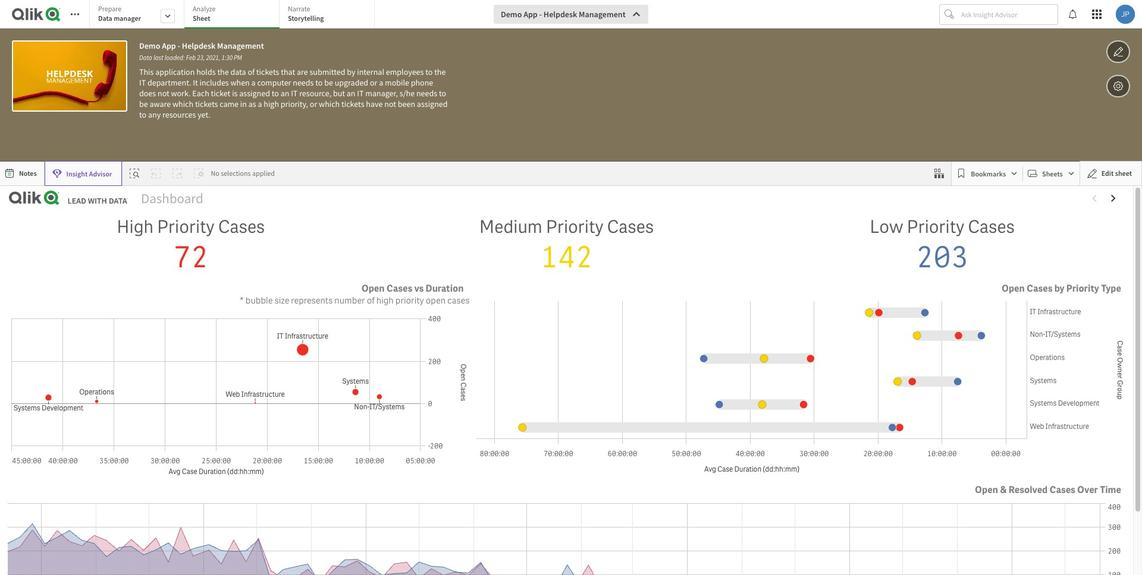 Task type: locate. For each thing, give the bounding box(es) containing it.
s/he
[[400, 88, 415, 99]]

which down upgraded
[[319, 99, 340, 109]]

- for demo app - helpdesk management data last loaded: feb 23, 2021, 1:30 pm this application holds the data of tickets that are submitted by internal employees to the it department. it includes when a computer needs to be upgraded or a mobile phone does not work. each ticket is assigned to an it resource, but an it manager, s/he needs to be aware which tickets came in as a high priority, or which tickets have not been assigned to any resources yet.
[[178, 40, 180, 51]]

or
[[370, 77, 377, 88], [310, 99, 317, 109]]

0 vertical spatial -
[[539, 9, 542, 20]]

open cases vs duration * bubble size represents number of high priority open cases
[[240, 283, 470, 307]]

helpdesk for demo app - helpdesk management
[[544, 9, 577, 20]]

when
[[231, 77, 250, 88]]

not
[[158, 88, 169, 99], [384, 99, 396, 109]]

the
[[217, 67, 229, 77], [434, 67, 446, 77]]

bubble
[[246, 295, 273, 307]]

that
[[281, 67, 295, 77]]

medium
[[479, 216, 543, 239]]

phone
[[411, 77, 433, 88]]

sheets
[[1042, 169, 1063, 178]]

1 horizontal spatial of
[[367, 295, 375, 307]]

Ask Insight Advisor text field
[[959, 5, 1058, 24]]

open cases by priority type
[[1002, 283, 1121, 295]]

mobile
[[385, 77, 409, 88]]

1 vertical spatial helpdesk
[[182, 40, 216, 51]]

notes
[[19, 169, 37, 178]]

helpdesk
[[544, 9, 577, 20], [182, 40, 216, 51]]

to left priority,
[[272, 88, 279, 99]]

to
[[425, 67, 433, 77], [315, 77, 323, 88], [272, 88, 279, 99], [439, 88, 446, 99], [139, 109, 146, 120]]

high left priority
[[376, 295, 394, 307]]

assigned down phone
[[417, 99, 448, 109]]

0 horizontal spatial or
[[310, 99, 317, 109]]

of right number at the left of page
[[367, 295, 375, 307]]

type
[[1101, 283, 1121, 295]]

application
[[155, 67, 195, 77]]

open
[[426, 295, 446, 307]]

prepare
[[98, 4, 122, 13]]

demo for demo app - helpdesk management data last loaded: feb 23, 2021, 1:30 pm this application holds the data of tickets that are submitted by internal employees to the it department. it includes when a computer needs to be upgraded or a mobile phone does not work. each ticket is assigned to an it resource, but an it manager, s/he needs to be aware which tickets came in as a high priority, or which tickets have not been assigned to any resources yet.
[[139, 40, 160, 51]]

tab list containing prepare
[[89, 0, 379, 30]]

0 vertical spatial high
[[264, 99, 279, 109]]

1 vertical spatial of
[[367, 295, 375, 307]]

1 vertical spatial by
[[1055, 283, 1065, 295]]

of inside open cases vs duration * bubble size represents number of high priority open cases
[[367, 295, 375, 307]]

application containing 72
[[0, 0, 1142, 576]]

priority inside low priority cases 203
[[907, 216, 965, 239]]

narrate storytelling
[[288, 4, 324, 23]]

0 horizontal spatial demo
[[139, 40, 160, 51]]

by left the internal
[[347, 67, 355, 77]]

open
[[362, 283, 385, 295], [1002, 283, 1025, 295], [975, 484, 998, 497]]

1 which from the left
[[173, 99, 193, 109]]

management inside demo app - helpdesk management data last loaded: feb 23, 2021, 1:30 pm this application holds the data of tickets that are submitted by internal employees to the it department. it includes when a computer needs to be upgraded or a mobile phone does not work. each ticket is assigned to an it resource, but an it manager, s/he needs to be aware which tickets came in as a high priority, or which tickets have not been assigned to any resources yet.
[[217, 40, 264, 51]]

employees
[[386, 67, 424, 77]]

edit image
[[1113, 45, 1124, 59]]

app for demo app - helpdesk management data last loaded: feb 23, 2021, 1:30 pm this application holds the data of tickets that are submitted by internal employees to the it department. it includes when a computer needs to be upgraded or a mobile phone does not work. each ticket is assigned to an it resource, but an it manager, s/he needs to be aware which tickets came in as a high priority, or which tickets have not been assigned to any resources yet.
[[162, 40, 176, 51]]

- inside button
[[539, 9, 542, 20]]

open for vs
[[362, 283, 385, 295]]

1 vertical spatial data
[[139, 54, 152, 62]]

sheet
[[193, 14, 210, 23]]

james peterson image
[[1116, 5, 1135, 24]]

1 horizontal spatial open
[[975, 484, 998, 497]]

0 vertical spatial of
[[248, 67, 255, 77]]

high right as
[[264, 99, 279, 109]]

analyze
[[193, 4, 216, 13]]

1 horizontal spatial an
[[347, 88, 355, 99]]

0 horizontal spatial data
[[98, 14, 112, 23]]

1 horizontal spatial high
[[376, 295, 394, 307]]

data inside prepare data manager
[[98, 14, 112, 23]]

but
[[333, 88, 345, 99]]

manager
[[114, 14, 141, 23]]

as
[[249, 99, 256, 109]]

priority inside medium priority cases 142
[[546, 216, 604, 239]]

medium priority cases 142
[[479, 216, 654, 277]]

does
[[139, 88, 156, 99]]

storytelling
[[288, 14, 324, 23]]

internal
[[357, 67, 384, 77]]

tab list
[[89, 0, 379, 30]]

0 vertical spatial data
[[98, 14, 112, 23]]

advisor
[[89, 169, 112, 178]]

resource,
[[299, 88, 331, 99]]

a
[[251, 77, 256, 88], [379, 77, 383, 88], [258, 99, 262, 109]]

1 horizontal spatial by
[[1055, 283, 1065, 295]]

sheet
[[1115, 169, 1132, 178]]

1 horizontal spatial management
[[579, 9, 626, 20]]

a left the mobile
[[379, 77, 383, 88]]

1 horizontal spatial it
[[291, 88, 298, 99]]

which
[[173, 99, 193, 109], [319, 99, 340, 109]]

data left last
[[139, 54, 152, 62]]

0 horizontal spatial an
[[281, 88, 289, 99]]

0 vertical spatial helpdesk
[[544, 9, 577, 20]]

1 horizontal spatial needs
[[416, 88, 437, 99]]

insight advisor
[[66, 169, 112, 178]]

data inside demo app - helpdesk management data last loaded: feb 23, 2021, 1:30 pm this application holds the data of tickets that are submitted by internal employees to the it department. it includes when a computer needs to be upgraded or a mobile phone does not work. each ticket is assigned to an it resource, but an it manager, s/he needs to be aware which tickets came in as a high priority, or which tickets have not been assigned to any resources yet.
[[139, 54, 152, 62]]

of right data
[[248, 67, 255, 77]]

the down 1:30
[[217, 67, 229, 77]]

department.
[[148, 77, 191, 88]]

0 vertical spatial management
[[579, 9, 626, 20]]

helpdesk inside demo app - helpdesk management data last loaded: feb 23, 2021, 1:30 pm this application holds the data of tickets that are submitted by internal employees to the it department. it includes when a computer needs to be upgraded or a mobile phone does not work. each ticket is assigned to an it resource, but an it manager, s/he needs to be aware which tickets came in as a high priority, or which tickets have not been assigned to any resources yet.
[[182, 40, 216, 51]]

priority for 203
[[907, 216, 965, 239]]

app inside demo app - helpdesk management data last loaded: feb 23, 2021, 1:30 pm this application holds the data of tickets that are submitted by internal employees to the it department. it includes when a computer needs to be upgraded or a mobile phone does not work. each ticket is assigned to an it resource, but an it manager, s/he needs to be aware which tickets came in as a high priority, or which tickets have not been assigned to any resources yet.
[[162, 40, 176, 51]]

to right the employees
[[425, 67, 433, 77]]

-
[[539, 9, 542, 20], [178, 40, 180, 51]]

demo inside demo app - helpdesk management data last loaded: feb 23, 2021, 1:30 pm this application holds the data of tickets that are submitted by internal employees to the it department. it includes when a computer needs to be upgraded or a mobile phone does not work. each ticket is assigned to an it resource, but an it manager, s/he needs to be aware which tickets came in as a high priority, or which tickets have not been assigned to any resources yet.
[[139, 40, 160, 51]]

management for demo app - helpdesk management
[[579, 9, 626, 20]]

high inside demo app - helpdesk management data last loaded: feb 23, 2021, 1:30 pm this application holds the data of tickets that are submitted by internal employees to the it department. it includes when a computer needs to be upgraded or a mobile phone does not work. each ticket is assigned to an it resource, but an it manager, s/he needs to be aware which tickets came in as a high priority, or which tickets have not been assigned to any resources yet.
[[264, 99, 279, 109]]

priority inside high priority cases 72
[[157, 216, 215, 239]]

0 horizontal spatial high
[[264, 99, 279, 109]]

- inside demo app - helpdesk management data last loaded: feb 23, 2021, 1:30 pm this application holds the data of tickets that are submitted by internal employees to the it department. it includes when a computer needs to be upgraded or a mobile phone does not work. each ticket is assigned to an it resource, but an it manager, s/he needs to be aware which tickets came in as a high priority, or which tickets have not been assigned to any resources yet.
[[178, 40, 180, 51]]

high
[[264, 99, 279, 109], [376, 295, 394, 307]]

data
[[231, 67, 246, 77]]

1 vertical spatial management
[[217, 40, 264, 51]]

0 vertical spatial by
[[347, 67, 355, 77]]

an right but
[[347, 88, 355, 99]]

not right does
[[158, 88, 169, 99]]

of
[[248, 67, 255, 77], [367, 295, 375, 307]]

demo
[[501, 9, 522, 20], [139, 40, 160, 51]]

application
[[0, 0, 1142, 576]]

edit
[[1102, 169, 1114, 178]]

1 horizontal spatial a
[[258, 99, 262, 109]]

open inside open cases vs duration * bubble size represents number of high priority open cases
[[362, 283, 385, 295]]

manager,
[[365, 88, 398, 99]]

helpdesk inside button
[[544, 9, 577, 20]]

0 horizontal spatial by
[[347, 67, 355, 77]]

by left type
[[1055, 283, 1065, 295]]

management inside button
[[579, 9, 626, 20]]

1 horizontal spatial demo
[[501, 9, 522, 20]]

priority for 72
[[157, 216, 215, 239]]

next sheet: performance image
[[1109, 194, 1118, 204]]

data down prepare
[[98, 14, 112, 23]]

*
[[240, 295, 244, 307]]

priority
[[157, 216, 215, 239], [546, 216, 604, 239], [907, 216, 965, 239], [1067, 283, 1099, 295]]

0 horizontal spatial which
[[173, 99, 193, 109]]

priority for 142
[[546, 216, 604, 239]]

an down "that"
[[281, 88, 289, 99]]

size
[[274, 295, 289, 307]]

2 horizontal spatial tickets
[[341, 99, 364, 109]]

open for resolved
[[975, 484, 998, 497]]

management
[[579, 9, 626, 20], [217, 40, 264, 51]]

0 horizontal spatial it
[[139, 77, 146, 88]]

tickets left came
[[195, 99, 218, 109]]

it left 'resource,'
[[291, 88, 298, 99]]

0 horizontal spatial management
[[217, 40, 264, 51]]

1 horizontal spatial which
[[319, 99, 340, 109]]

be left any
[[139, 99, 148, 109]]

needs up priority,
[[293, 77, 314, 88]]

0 horizontal spatial tickets
[[195, 99, 218, 109]]

low
[[870, 216, 903, 239]]

1 horizontal spatial the
[[434, 67, 446, 77]]

1 vertical spatial high
[[376, 295, 394, 307]]

by
[[347, 67, 355, 77], [1055, 283, 1065, 295]]

0 vertical spatial demo
[[501, 9, 522, 20]]

assigned right is
[[239, 88, 270, 99]]

1 horizontal spatial app
[[524, 9, 538, 20]]

tickets down upgraded
[[341, 99, 364, 109]]

it left department. on the top left of the page
[[139, 77, 146, 88]]

0 horizontal spatial of
[[248, 67, 255, 77]]

1 horizontal spatial data
[[139, 54, 152, 62]]

0 horizontal spatial needs
[[293, 77, 314, 88]]

2 an from the left
[[347, 88, 355, 99]]

cases
[[447, 295, 470, 307]]

0 horizontal spatial assigned
[[239, 88, 270, 99]]

&
[[1000, 484, 1007, 497]]

0 horizontal spatial -
[[178, 40, 180, 51]]

1 the from the left
[[217, 67, 229, 77]]

applied
[[252, 169, 275, 178]]

0 horizontal spatial the
[[217, 67, 229, 77]]

tab list inside application
[[89, 0, 379, 30]]

the right phone
[[434, 67, 446, 77]]

0 horizontal spatial app
[[162, 40, 176, 51]]

analyze sheet
[[193, 4, 216, 23]]

tickets left "that"
[[256, 67, 279, 77]]

selections
[[221, 169, 251, 178]]

last
[[153, 54, 163, 62]]

a right when
[[251, 77, 256, 88]]

in
[[240, 99, 247, 109]]

0 horizontal spatial open
[[362, 283, 385, 295]]

demo inside 'demo app - helpdesk management' button
[[501, 9, 522, 20]]

demo app - helpdesk management
[[501, 9, 626, 20]]

cases
[[218, 216, 265, 239], [607, 216, 654, 239], [968, 216, 1015, 239], [387, 283, 412, 295], [1027, 283, 1053, 295], [1050, 484, 1076, 497]]

to right are
[[315, 77, 323, 88]]

smart search image
[[130, 169, 139, 178]]

0 horizontal spatial be
[[139, 99, 148, 109]]

1 vertical spatial demo
[[139, 40, 160, 51]]

it
[[139, 77, 146, 88], [291, 88, 298, 99], [357, 88, 364, 99]]

app for demo app - helpdesk management
[[524, 9, 538, 20]]

1 vertical spatial -
[[178, 40, 180, 51]]

duration
[[426, 283, 464, 295]]

it left have
[[357, 88, 364, 99]]

not right have
[[384, 99, 396, 109]]

1 horizontal spatial be
[[324, 77, 333, 88]]

each
[[192, 88, 209, 99]]

0 horizontal spatial helpdesk
[[182, 40, 216, 51]]

1 horizontal spatial helpdesk
[[544, 9, 577, 20]]

toolbar containing demo app - helpdesk management
[[0, 0, 1142, 162]]

or up have
[[370, 77, 377, 88]]

1 vertical spatial app
[[162, 40, 176, 51]]

142
[[540, 239, 593, 277]]

needs right s/he
[[416, 88, 437, 99]]

app inside button
[[524, 9, 538, 20]]

which right aware
[[173, 99, 193, 109]]

1 horizontal spatial -
[[539, 9, 542, 20]]

data
[[98, 14, 112, 23], [139, 54, 152, 62]]

2 horizontal spatial open
[[1002, 283, 1025, 295]]

be left but
[[324, 77, 333, 88]]

1 vertical spatial or
[[310, 99, 317, 109]]

app options image
[[1113, 79, 1124, 93]]

or right priority,
[[310, 99, 317, 109]]

203
[[916, 239, 969, 277]]

toolbar
[[0, 0, 1142, 162]]

0 vertical spatial or
[[370, 77, 377, 88]]

2 horizontal spatial a
[[379, 77, 383, 88]]

bookmarks button
[[954, 164, 1020, 183]]

2021,
[[206, 54, 220, 62]]

a right as
[[258, 99, 262, 109]]

1 vertical spatial be
[[139, 99, 148, 109]]

0 vertical spatial app
[[524, 9, 538, 20]]



Task type: describe. For each thing, give the bounding box(es) containing it.
1 horizontal spatial assigned
[[417, 99, 448, 109]]

submitted
[[310, 67, 345, 77]]

1 an from the left
[[281, 88, 289, 99]]

1 horizontal spatial or
[[370, 77, 377, 88]]

holds
[[196, 67, 216, 77]]

cases inside low priority cases 203
[[968, 216, 1015, 239]]

priority,
[[281, 99, 308, 109]]

open for by
[[1002, 283, 1025, 295]]

any
[[148, 109, 161, 120]]

to left any
[[139, 109, 146, 120]]

priority
[[395, 295, 424, 307]]

have
[[366, 99, 383, 109]]

notes button
[[2, 164, 41, 183]]

feb
[[186, 54, 196, 62]]

72
[[173, 239, 208, 277]]

2 which from the left
[[319, 99, 340, 109]]

high
[[117, 216, 154, 239]]

loaded:
[[165, 54, 185, 62]]

helpdesk for demo app - helpdesk management data last loaded: feb 23, 2021, 1:30 pm this application holds the data of tickets that are submitted by internal employees to the it department. it includes when a computer needs to be upgraded or a mobile phone does not work. each ticket is assigned to an it resource, but an it manager, s/he needs to be aware which tickets came in as a high priority, or which tickets have not been assigned to any resources yet.
[[182, 40, 216, 51]]

1:30
[[222, 54, 233, 62]]

insight advisor button
[[44, 161, 122, 186]]

- for demo app - helpdesk management
[[539, 9, 542, 20]]

is
[[232, 88, 238, 99]]

1 horizontal spatial not
[[384, 99, 396, 109]]

0 horizontal spatial a
[[251, 77, 256, 88]]

aware
[[150, 99, 171, 109]]

1 horizontal spatial tickets
[[256, 67, 279, 77]]

resolved
[[1009, 484, 1048, 497]]

time
[[1100, 484, 1121, 497]]

2 the from the left
[[434, 67, 446, 77]]

management for demo app - helpdesk management data last loaded: feb 23, 2021, 1:30 pm this application holds the data of tickets that are submitted by internal employees to the it department. it includes when a computer needs to be upgraded or a mobile phone does not work. each ticket is assigned to an it resource, but an it manager, s/he needs to be aware which tickets came in as a high priority, or which tickets have not been assigned to any resources yet.
[[217, 40, 264, 51]]

number
[[335, 295, 365, 307]]

demo app - helpdesk management button
[[494, 5, 648, 24]]

insight
[[66, 169, 88, 178]]

edit sheet
[[1102, 169, 1132, 178]]

vs
[[414, 283, 424, 295]]

pm
[[234, 54, 242, 62]]

it
[[193, 77, 198, 88]]

upgraded
[[335, 77, 368, 88]]

by inside demo app - helpdesk management data last loaded: feb 23, 2021, 1:30 pm this application holds the data of tickets that are submitted by internal employees to the it department. it includes when a computer needs to be upgraded or a mobile phone does not work. each ticket is assigned to an it resource, but an it manager, s/he needs to be aware which tickets came in as a high priority, or which tickets have not been assigned to any resources yet.
[[347, 67, 355, 77]]

came
[[220, 99, 239, 109]]

bookmarks
[[971, 169, 1006, 178]]

selections tool image
[[935, 169, 944, 178]]

high priority cases 72
[[117, 216, 265, 277]]

ticket
[[211, 88, 230, 99]]

of inside demo app - helpdesk management data last loaded: feb 23, 2021, 1:30 pm this application holds the data of tickets that are submitted by internal employees to the it department. it includes when a computer needs to be upgraded or a mobile phone does not work. each ticket is assigned to an it resource, but an it manager, s/he needs to be aware which tickets came in as a high priority, or which tickets have not been assigned to any resources yet.
[[248, 67, 255, 77]]

0 vertical spatial be
[[324, 77, 333, 88]]

work.
[[171, 88, 191, 99]]

sheets button
[[1026, 164, 1077, 183]]

low priority cases 203
[[870, 216, 1015, 277]]

been
[[398, 99, 415, 109]]

demo app - helpdesk management data last loaded: feb 23, 2021, 1:30 pm this application holds the data of tickets that are submitted by internal employees to the it department. it includes when a computer needs to be upgraded or a mobile phone does not work. each ticket is assigned to an it resource, but an it manager, s/he needs to be aware which tickets came in as a high priority, or which tickets have not been assigned to any resources yet.
[[139, 40, 449, 120]]

represents
[[291, 295, 333, 307]]

no
[[211, 169, 219, 178]]

0 horizontal spatial not
[[158, 88, 169, 99]]

cases inside open cases vs duration * bubble size represents number of high priority open cases
[[387, 283, 412, 295]]

narrate
[[288, 4, 310, 13]]

to right phone
[[439, 88, 446, 99]]

includes
[[200, 77, 229, 88]]

23,
[[197, 54, 205, 62]]

resources
[[162, 109, 196, 120]]

high inside open cases vs duration * bubble size represents number of high priority open cases
[[376, 295, 394, 307]]

are
[[297, 67, 308, 77]]

over
[[1077, 484, 1098, 497]]

demo for demo app - helpdesk management
[[501, 9, 522, 20]]

open & resolved cases over time
[[975, 484, 1121, 497]]

no selections applied
[[211, 169, 275, 178]]

2 horizontal spatial it
[[357, 88, 364, 99]]

cases inside medium priority cases 142
[[607, 216, 654, 239]]

prepare data manager
[[98, 4, 141, 23]]

yet.
[[198, 109, 210, 120]]

this
[[139, 67, 154, 77]]

edit sheet button
[[1080, 161, 1142, 186]]

computer
[[257, 77, 291, 88]]

cases inside high priority cases 72
[[218, 216, 265, 239]]



Task type: vqa. For each thing, say whether or not it's contained in the screenshot.
the Dashboard menu item in the right of the page
no



